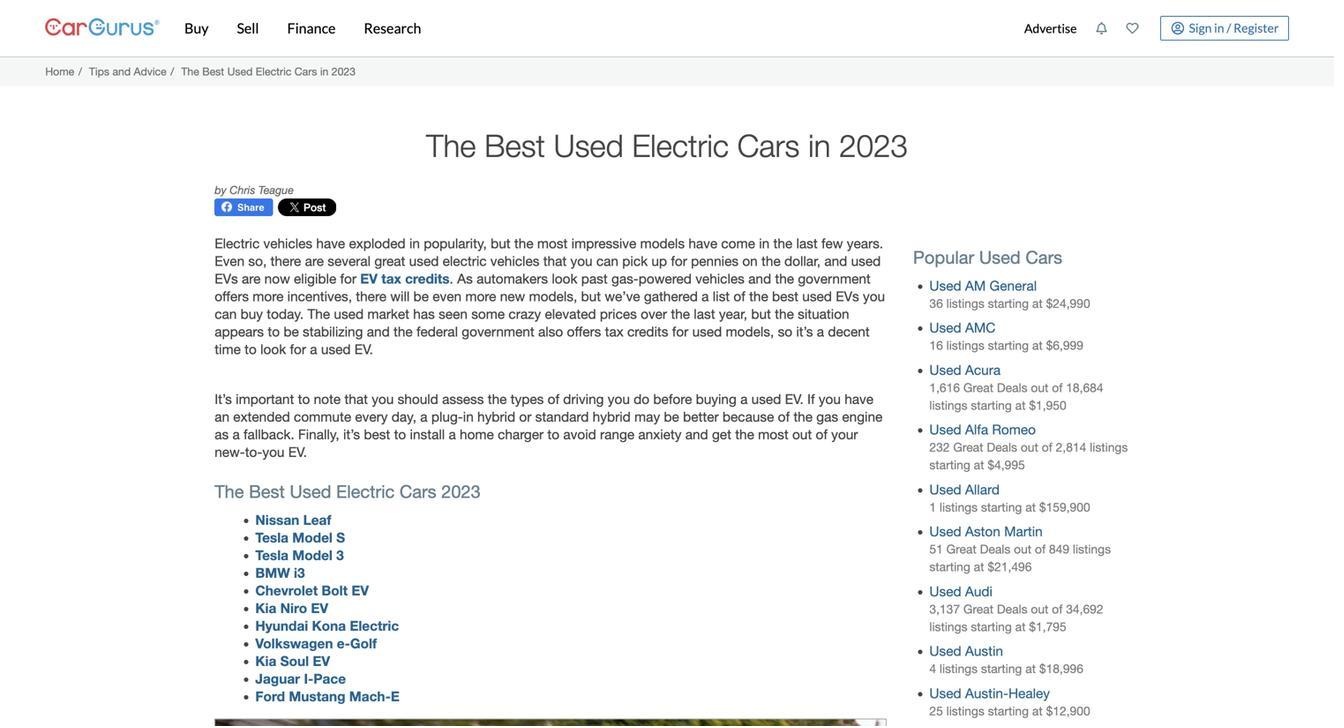 Task type: locate. For each thing, give the bounding box(es) containing it.
1 horizontal spatial credits
[[628, 324, 669, 340]]

used up because
[[752, 391, 782, 407]]

decent
[[828, 324, 870, 340]]

you up past
[[571, 253, 593, 269]]

it's right so
[[797, 324, 814, 340]]

out inside the 3,137 great deals out of 34,692 listings starting at
[[1032, 602, 1049, 617]]

used inside it's important to note that you should assess the types of driving you do before buying a used ev. if you have an extended commute every day, a plug-in hybrid or standard hybrid may be better because of the gas engine as a fallback. finally, it's best to install a home charger to avoid range anxiety and get the most out of your new-to-you ev.
[[752, 391, 782, 407]]

starting up austin
[[972, 620, 1013, 634]]

romeo
[[993, 422, 1037, 438]]

most left impressive
[[538, 236, 568, 252]]

1 horizontal spatial last
[[797, 236, 818, 252]]

1 horizontal spatial offers
[[567, 324, 602, 340]]

2 vertical spatial best
[[249, 482, 285, 502]]

1 vertical spatial it's
[[343, 427, 360, 443]]

you up decent
[[864, 289, 886, 305]]

jaguar i-pace link
[[256, 671, 346, 687]]

in inside "link"
[[1215, 20, 1225, 35]]

0 vertical spatial ev.
[[355, 342, 373, 358]]

stabilizing
[[303, 324, 363, 340]]

for right up
[[671, 253, 688, 269]]

but down past
[[581, 289, 601, 305]]

deals inside 232 great deals out of 2,814 listings starting at
[[987, 441, 1018, 455]]

51 great deals out of 849 listings starting at
[[930, 543, 1112, 574]]

the down because
[[736, 427, 755, 443]]

2 horizontal spatial be
[[664, 409, 680, 425]]

1 horizontal spatial hybrid
[[593, 409, 631, 425]]

are
[[305, 253, 324, 269], [242, 271, 261, 287]]

great down audi
[[964, 602, 994, 617]]

most down because
[[759, 427, 789, 443]]

we've
[[605, 289, 641, 305]]

0 vertical spatial there
[[271, 253, 301, 269]]

0 horizontal spatial hybrid
[[478, 409, 516, 425]]

out down martin
[[1015, 543, 1032, 557]]

1 vertical spatial credits
[[628, 324, 669, 340]]

tax down great
[[382, 271, 402, 287]]

starting inside used austin 4 listings starting at $18,996
[[982, 662, 1023, 676]]

of up $1,795
[[1053, 602, 1063, 617]]

starting down allard
[[982, 501, 1023, 515]]

0 vertical spatial but
[[491, 236, 511, 252]]

starting down used austin-healey link
[[989, 704, 1030, 719]]

0 vertical spatial can
[[597, 253, 619, 269]]

$159,900
[[1040, 501, 1091, 515]]

2 vertical spatial 2023
[[442, 482, 481, 502]]

1 vertical spatial vehicles
[[491, 253, 540, 269]]

$1,795
[[1030, 620, 1067, 634]]

0 vertical spatial credits
[[405, 271, 450, 287]]

that up automakers
[[544, 253, 567, 269]]

out up $1,795
[[1032, 602, 1049, 617]]

used audi
[[930, 584, 993, 600]]

1 horizontal spatial there
[[356, 289, 387, 305]]

$21,496
[[988, 560, 1033, 574]]

1 horizontal spatial ev.
[[355, 342, 373, 358]]

1 vertical spatial there
[[356, 289, 387, 305]]

at left $1,795
[[1016, 620, 1026, 634]]

you inside electric vehicles have exploded in popularity, but the most impressive models have come in the last few years. even so, there are several great used electric vehicles that you can pick up for pennies on the dollar, and used evs are now eligible for
[[571, 253, 593, 269]]

0 vertical spatial best
[[202, 65, 224, 78]]

0 vertical spatial tesla
[[256, 530, 289, 546]]

1 vertical spatial look
[[261, 342, 286, 358]]

used
[[227, 65, 253, 78], [554, 127, 624, 164], [980, 247, 1021, 268], [930, 278, 962, 294], [930, 320, 962, 336], [930, 362, 962, 378], [930, 422, 962, 438], [290, 482, 331, 502], [930, 482, 962, 498], [930, 524, 962, 540], [930, 584, 962, 600], [930, 644, 962, 660], [930, 686, 962, 702]]

2 vertical spatial but
[[752, 306, 772, 322]]

austin
[[966, 644, 1004, 660]]

charger
[[498, 427, 544, 443]]

gathered
[[644, 289, 698, 305]]

0 vertical spatial vehicles
[[264, 236, 313, 252]]

new
[[500, 289, 526, 305]]

2 horizontal spatial vehicles
[[696, 271, 745, 287]]

great
[[964, 381, 994, 395], [954, 441, 984, 455], [947, 543, 977, 557], [964, 602, 994, 617]]

better
[[683, 409, 719, 425]]

of
[[734, 289, 746, 305], [1053, 381, 1063, 395], [548, 391, 560, 407], [778, 409, 790, 425], [816, 427, 828, 443], [1042, 441, 1053, 455], [1036, 543, 1046, 557], [1053, 602, 1063, 617]]

be down today.
[[284, 324, 299, 340]]

of inside 232 great deals out of 2,814 listings starting at
[[1042, 441, 1053, 455]]

0 horizontal spatial evs
[[215, 271, 238, 287]]

1 vertical spatial evs
[[836, 289, 860, 305]]

used inside used am general 36 listings starting at $24,990
[[930, 278, 962, 294]]

1 vertical spatial tesla
[[256, 547, 289, 564]]

1 horizontal spatial be
[[414, 289, 429, 305]]

tax inside . as automakers look past gas-powered vehicles and the government offers more incentives, there will be even more new models, but we've gathered a list of the best used evs you can buy today. the used market has seen some crazy elevated prices over the last year, but the situation appears to be stabilizing and the federal government also offers tax credits for used models, so it's a decent time to look for a used ev.
[[605, 324, 624, 340]]

1 horizontal spatial tax
[[605, 324, 624, 340]]

there
[[271, 253, 301, 269], [356, 289, 387, 305]]

e-
[[337, 636, 350, 652]]

0 horizontal spatial it's
[[343, 427, 360, 443]]

last inside electric vehicles have exploded in popularity, but the most impressive models have come in the last few years. even so, there are several great used electric vehicles that you can pick up for pennies on the dollar, and used evs are now eligible for
[[797, 236, 818, 252]]

out down if
[[793, 427, 812, 443]]

can inside . as automakers look past gas-powered vehicles and the government offers more incentives, there will be even more new models, but we've gathered a list of the best used evs you can buy today. the used market has seen some crazy elevated prices over the last year, but the situation appears to be stabilizing and the federal government also offers tax credits for used models, so it's a decent time to look for a used ev.
[[215, 306, 237, 322]]

0 horizontal spatial credits
[[405, 271, 450, 287]]

$6,999
[[1047, 339, 1084, 353]]

that inside electric vehicles have exploded in popularity, but the most impressive models have come in the last few years. even so, there are several great used electric vehicles that you can pick up for pennies on the dollar, and used evs are now eligible for
[[544, 253, 567, 269]]

1 horizontal spatial are
[[305, 253, 324, 269]]

of up $1,950
[[1053, 381, 1063, 395]]

at left $6,999
[[1033, 339, 1043, 353]]

even
[[215, 253, 245, 269]]

incentives,
[[288, 289, 352, 305]]

are down so,
[[242, 271, 261, 287]]

/ left tips
[[78, 65, 82, 78]]

at inside "used austin-healey 25 listings starting at $12,900"
[[1033, 704, 1043, 719]]

1 tesla from the top
[[256, 530, 289, 546]]

menu containing sign in / register
[[1016, 4, 1290, 53]]

great for alfa
[[954, 441, 984, 455]]

ev tax credits
[[361, 271, 450, 287]]

0 horizontal spatial but
[[491, 236, 511, 252]]

used for used austin-healey 25 listings starting at $12,900
[[930, 686, 962, 702]]

deals inside 51 great deals out of 849 listings starting at
[[981, 543, 1011, 557]]

great inside the 3,137 great deals out of 34,692 listings starting at
[[964, 602, 994, 617]]

3,137
[[930, 602, 961, 617]]

there inside . as automakers look past gas-powered vehicles and the government offers more incentives, there will be even more new models, but we've gathered a list of the best used evs you can buy today. the used market has seen some crazy elevated prices over the last year, but the situation appears to be stabilizing and the federal government also offers tax credits for used models, so it's a decent time to look for a used ev.
[[356, 289, 387, 305]]

credits down the over
[[628, 324, 669, 340]]

2 hybrid from the left
[[593, 409, 631, 425]]

great right 51
[[947, 543, 977, 557]]

at down healey
[[1033, 704, 1043, 719]]

1 vertical spatial ev.
[[785, 391, 804, 407]]

tax
[[382, 271, 402, 287], [605, 324, 624, 340]]

used for used alfa romeo
[[930, 422, 962, 438]]

and
[[113, 65, 131, 78], [825, 253, 848, 269], [749, 271, 772, 287], [367, 324, 390, 340], [686, 427, 709, 443]]

0 horizontal spatial that
[[345, 391, 368, 407]]

2 vertical spatial ev.
[[288, 444, 307, 460]]

0 vertical spatial kia
[[256, 600, 277, 617]]

out inside 232 great deals out of 2,814 listings starting at
[[1021, 441, 1039, 455]]

2 vertical spatial be
[[664, 409, 680, 425]]

be
[[414, 289, 429, 305], [284, 324, 299, 340], [664, 409, 680, 425]]

install
[[410, 427, 445, 443]]

should
[[398, 391, 439, 407]]

0 horizontal spatial models,
[[529, 289, 578, 305]]

at inside 51 great deals out of 849 listings starting at
[[974, 560, 985, 574]]

to down day,
[[394, 427, 406, 443]]

there inside electric vehicles have exploded in popularity, but the most impressive models have come in the last few years. even so, there are several great used electric vehicles that you can pick up for pennies on the dollar, and used evs are now eligible for
[[271, 253, 301, 269]]

listings down 1,616
[[930, 399, 968, 413]]

out
[[1032, 381, 1049, 395], [793, 427, 812, 443], [1021, 441, 1039, 455], [1015, 543, 1032, 557], [1032, 602, 1049, 617]]

/ right advice
[[171, 65, 174, 78]]

out for used audi
[[1032, 602, 1049, 617]]

sell
[[237, 19, 259, 37]]

of right list
[[734, 289, 746, 305]]

used inside "used austin-healey 25 listings starting at $12,900"
[[930, 686, 962, 702]]

popular
[[914, 247, 975, 268]]

nissan
[[256, 512, 300, 528]]

1 horizontal spatial more
[[466, 289, 497, 305]]

of left "849"
[[1036, 543, 1046, 557]]

vehicles inside . as automakers look past gas-powered vehicles and the government offers more incentives, there will be even more new models, but we've gathered a list of the best used evs you can buy today. the used market has seen some crazy elevated prices over the last year, but the situation appears to be stabilizing and the federal government also offers tax credits for used models, so it's a decent time to look for a used ev.
[[696, 271, 745, 287]]

great down acura
[[964, 381, 994, 395]]

of down the gas
[[816, 427, 828, 443]]

used for used am general 36 listings starting at $24,990
[[930, 278, 962, 294]]

0 vertical spatial models,
[[529, 289, 578, 305]]

2 horizontal spatial /
[[1227, 20, 1232, 35]]

.
[[450, 271, 454, 287]]

you left do
[[608, 391, 630, 407]]

it's inside it's important to note that you should assess the types of driving you do before buying a used ev. if you have an extended commute every day, a plug-in hybrid or standard hybrid may be better because of the gas engine as a fallback. finally, it's best to install a home charger to avoid range anxiety and get the most out of your new-to-you ev.
[[343, 427, 360, 443]]

a down situation
[[817, 324, 825, 340]]

engine
[[843, 409, 883, 425]]

0 horizontal spatial can
[[215, 306, 237, 322]]

great inside 51 great deals out of 849 listings starting at
[[947, 543, 977, 557]]

menu bar
[[160, 0, 1016, 57]]

ev
[[361, 271, 378, 287], [352, 583, 369, 599], [311, 600, 329, 617], [313, 653, 330, 670]]

evs inside electric vehicles have exploded in popularity, but the most impressive models have come in the last few years. even so, there are several great used electric vehicles that you can pick up for pennies on the dollar, and used evs are now eligible for
[[215, 271, 238, 287]]

at up healey
[[1026, 662, 1037, 676]]

there up market
[[356, 289, 387, 305]]

finance
[[287, 19, 336, 37]]

a down plug-
[[449, 427, 456, 443]]

2 horizontal spatial 2023
[[840, 127, 908, 164]]

0 vertical spatial last
[[797, 236, 818, 252]]

vehicles up list
[[696, 271, 745, 287]]

used for used allard 1 listings starting at $159,900
[[930, 482, 962, 498]]

deals for acura
[[998, 381, 1028, 395]]

you up every
[[372, 391, 394, 407]]

best inside . as automakers look past gas-powered vehicles and the government offers more incentives, there will be even more new models, but we've gathered a list of the best used evs you can buy today. the used market has seen some crazy elevated prices over the last year, but the situation appears to be stabilizing and the federal government also offers tax credits for used models, so it's a decent time to look for a used ev.
[[773, 289, 799, 305]]

the inside . as automakers look past gas-powered vehicles and the government offers more incentives, there will be even more new models, but we've gathered a list of the best used evs you can buy today. the used market has seen some crazy elevated prices over the last year, but the situation appears to be stabilizing and the federal government also offers tax credits for used models, so it's a decent time to look for a used ev.
[[308, 306, 330, 322]]

of left 2,814
[[1042, 441, 1053, 455]]

to-
[[245, 444, 263, 460]]

but inside electric vehicles have exploded in popularity, but the most impressive models have come in the last few years. even so, there are several great used electric vehicles that you can pick up for pennies on the dollar, and used evs are now eligible for
[[491, 236, 511, 252]]

open notifications image
[[1096, 22, 1108, 34]]

out inside 1,616 great deals out of 18,684 listings starting at
[[1032, 381, 1049, 395]]

2 horizontal spatial best
[[485, 127, 546, 164]]

automakers
[[477, 271, 548, 287]]

list
[[713, 289, 730, 305]]

1 vertical spatial last
[[694, 306, 716, 322]]

evs up situation
[[836, 289, 860, 305]]

of inside 1,616 great deals out of 18,684 listings starting at
[[1053, 381, 1063, 395]]

1 horizontal spatial best
[[249, 482, 285, 502]]

at inside used am general 36 listings starting at $24,990
[[1033, 297, 1043, 311]]

have
[[316, 236, 345, 252], [689, 236, 718, 252], [845, 391, 874, 407]]

used inside used amc 16 listings starting at $6,999
[[930, 320, 962, 336]]

listings inside used amc 16 listings starting at $6,999
[[947, 339, 985, 353]]

menu
[[1016, 4, 1290, 53]]

listings inside used austin 4 listings starting at $18,996
[[940, 662, 978, 676]]

0 horizontal spatial more
[[253, 289, 284, 305]]

2 horizontal spatial but
[[752, 306, 772, 322]]

1 horizontal spatial government
[[798, 271, 871, 287]]

0 horizontal spatial best
[[364, 427, 391, 443]]

1 horizontal spatial that
[[544, 253, 567, 269]]

deals down acura
[[998, 381, 1028, 395]]

ev. inside . as automakers look past gas-powered vehicles and the government offers more incentives, there will be even more new models, but we've gathered a list of the best used evs you can buy today. the used market has seen some crazy elevated prices over the last year, but the situation appears to be stabilizing and the federal government also offers tax credits for used models, so it's a decent time to look for a used ev.
[[355, 342, 373, 358]]

0 vertical spatial evs
[[215, 271, 238, 287]]

nissan leaf link
[[256, 512, 332, 528]]

0 horizontal spatial look
[[261, 342, 286, 358]]

deals for alfa
[[987, 441, 1018, 455]]

kia niro ev link
[[256, 600, 329, 617]]

used am general link
[[930, 278, 1038, 294]]

listings down austin-
[[947, 704, 985, 719]]

1 horizontal spatial look
[[552, 271, 578, 287]]

kona
[[312, 618, 346, 634]]

1 vertical spatial but
[[581, 289, 601, 305]]

used inside used austin 4 listings starting at $18,996
[[930, 644, 962, 660]]

user icon image
[[1172, 22, 1185, 35]]

1 vertical spatial tax
[[605, 324, 624, 340]]

have up pennies
[[689, 236, 718, 252]]

tesla
[[256, 530, 289, 546], [256, 547, 289, 564]]

for
[[671, 253, 688, 269], [340, 271, 357, 287], [673, 324, 689, 340], [290, 342, 306, 358]]

1 horizontal spatial can
[[597, 253, 619, 269]]

the
[[181, 65, 199, 78], [426, 127, 476, 164], [308, 306, 330, 322], [215, 482, 244, 502]]

1 vertical spatial best
[[485, 127, 546, 164]]

tesla up bmw
[[256, 547, 289, 564]]

0 horizontal spatial government
[[462, 324, 535, 340]]

$18,996
[[1040, 662, 1084, 676]]

used for used acura
[[930, 362, 962, 378]]

starting down general
[[989, 297, 1030, 311]]

0 vertical spatial model
[[293, 530, 333, 546]]

0 horizontal spatial there
[[271, 253, 301, 269]]

0 horizontal spatial 2023
[[332, 65, 356, 78]]

dollar,
[[785, 253, 821, 269]]

hybrid up home
[[478, 409, 516, 425]]

used inside used allard 1 listings starting at $159,900
[[930, 482, 962, 498]]

deals inside the 3,137 great deals out of 34,692 listings starting at
[[998, 602, 1028, 617]]

hyundai kona electric link
[[256, 618, 399, 634]]

2 vertical spatial vehicles
[[696, 271, 745, 287]]

electric inside electric vehicles have exploded in popularity, but the most impressive models have come in the last few years. even so, there are several great used electric vehicles that you can pick up for pennies on the dollar, and used evs are now eligible for
[[215, 236, 260, 252]]

vehicles up automakers
[[491, 253, 540, 269]]

listings inside "used austin-healey 25 listings starting at $12,900"
[[947, 704, 985, 719]]

seen
[[439, 306, 468, 322]]

best for the best used electric cars in 2023
[[485, 127, 546, 164]]

models
[[641, 236, 685, 252]]

pick
[[623, 253, 648, 269]]

out inside 51 great deals out of 849 listings starting at
[[1015, 543, 1032, 557]]

/ inside "link"
[[1227, 20, 1232, 35]]

0 vertical spatial it's
[[797, 324, 814, 340]]

at down general
[[1033, 297, 1043, 311]]

government
[[798, 271, 871, 287], [462, 324, 535, 340]]

have up several at the top left of page
[[316, 236, 345, 252]]

are up eligible
[[305, 253, 324, 269]]

1 vertical spatial are
[[242, 271, 261, 287]]

1 horizontal spatial most
[[759, 427, 789, 443]]

out for used alfa romeo
[[1021, 441, 1039, 455]]

alfa
[[966, 422, 989, 438]]

more down now at the top left
[[253, 289, 284, 305]]

0 horizontal spatial last
[[694, 306, 716, 322]]

0 vertical spatial 2023
[[332, 65, 356, 78]]

it's
[[215, 391, 232, 407]]

ev. down the 'finally,' at bottom
[[288, 444, 307, 460]]

at inside the 3,137 great deals out of 34,692 listings starting at
[[1016, 620, 1026, 634]]

look left past
[[552, 271, 578, 287]]

last
[[797, 236, 818, 252], [694, 306, 716, 322]]

0 vertical spatial best
[[773, 289, 799, 305]]

listings inside 232 great deals out of 2,814 listings starting at
[[1091, 441, 1129, 455]]

powered
[[639, 271, 692, 287]]

at
[[1033, 297, 1043, 311], [1033, 339, 1043, 353], [1016, 399, 1026, 413], [974, 458, 985, 473], [1026, 501, 1037, 515], [974, 560, 985, 574], [1016, 620, 1026, 634], [1026, 662, 1037, 676], [1033, 704, 1043, 719]]

listings down 3,137
[[930, 620, 968, 634]]

1 vertical spatial 2023
[[840, 127, 908, 164]]

that inside it's important to note that you should assess the types of driving you do before buying a used ev. if you have an extended commute every day, a plug-in hybrid or standard hybrid may be better because of the gas engine as a fallback. finally, it's best to install a home charger to avoid range anxiety and get the most out of your new-to-you ev.
[[345, 391, 368, 407]]

/ left the register
[[1227, 20, 1232, 35]]

1 vertical spatial best
[[364, 427, 391, 443]]

hybrid up range
[[593, 409, 631, 425]]

it's down every
[[343, 427, 360, 443]]

0 vertical spatial most
[[538, 236, 568, 252]]

used aston martin link
[[930, 524, 1043, 540]]

at inside used allard 1 listings starting at $159,900
[[1026, 501, 1037, 515]]

pennies
[[691, 253, 739, 269]]

popular used cars
[[914, 247, 1063, 268]]

last inside . as automakers look past gas-powered vehicles and the government offers more incentives, there will be even more new models, but we've gathered a list of the best used evs you can buy today. the used market has seen some crazy elevated prices over the last year, but the situation appears to be stabilizing and the federal government also offers tax credits for used models, so it's a decent time to look for a used ev.
[[694, 306, 716, 322]]

great inside 232 great deals out of 2,814 listings starting at
[[954, 441, 984, 455]]

be up the has
[[414, 289, 429, 305]]

offers down elevated
[[567, 324, 602, 340]]

year,
[[719, 306, 748, 322]]

2 horizontal spatial have
[[845, 391, 874, 407]]

listings down used amc link on the right top
[[947, 339, 985, 353]]

of inside the 3,137 great deals out of 34,692 listings starting at
[[1053, 602, 1063, 617]]

$24,990
[[1047, 297, 1091, 311]]

there up now at the top left
[[271, 253, 301, 269]]

a
[[702, 289, 709, 305], [817, 324, 825, 340], [310, 342, 317, 358], [741, 391, 748, 407], [421, 409, 428, 425], [233, 427, 240, 443], [449, 427, 456, 443]]

it's inside . as automakers look past gas-powered vehicles and the government offers more incentives, there will be even more new models, but we've gathered a list of the best used evs you can buy today. the used market has seen some crazy elevated prices over the last year, but the situation appears to be stabilizing and the federal government also offers tax credits for used models, so it's a decent time to look for a used ev.
[[797, 324, 814, 340]]

last up dollar,
[[797, 236, 818, 252]]

model
[[293, 530, 333, 546], [293, 547, 333, 564]]

pace
[[314, 671, 346, 687]]

deals inside 1,616 great deals out of 18,684 listings starting at
[[998, 381, 1028, 395]]

and inside it's important to note that you should assess the types of driving you do before buying a used ev. if you have an extended commute every day, a plug-in hybrid or standard hybrid may be better because of the gas engine as a fallback. finally, it's best to install a home charger to avoid range anxiety and get the most out of your new-to-you ev.
[[686, 427, 709, 443]]

1 vertical spatial can
[[215, 306, 237, 322]]

36
[[930, 297, 944, 311]]

now
[[265, 271, 290, 287]]

tesla model s link
[[256, 530, 345, 546]]

ev. left if
[[785, 391, 804, 407]]

out up $1,950
[[1032, 381, 1049, 395]]

great inside 1,616 great deals out of 18,684 listings starting at
[[964, 381, 994, 395]]

used for used aston martin
[[930, 524, 962, 540]]

ev down chevrolet bolt ev link
[[311, 600, 329, 617]]

1 model from the top
[[293, 530, 333, 546]]

federal
[[417, 324, 458, 340]]

1 horizontal spatial but
[[581, 289, 601, 305]]

you
[[571, 253, 593, 269], [864, 289, 886, 305], [372, 391, 394, 407], [608, 391, 630, 407], [819, 391, 841, 407], [263, 444, 285, 460]]

acura
[[966, 362, 1001, 378]]

deals up the $4,995
[[987, 441, 1018, 455]]

evs
[[215, 271, 238, 287], [836, 289, 860, 305]]

and down better
[[686, 427, 709, 443]]

the right on
[[762, 253, 781, 269]]

listings down used austin link
[[940, 662, 978, 676]]

at up audi
[[974, 560, 985, 574]]

volkswagen
[[256, 636, 333, 652]]

starting up used alfa romeo at the right
[[972, 399, 1013, 413]]

starting inside 1,616 great deals out of 18,684 listings starting at
[[972, 399, 1013, 413]]

have up engine
[[845, 391, 874, 407]]

2 tesla from the top
[[256, 547, 289, 564]]

government down few
[[798, 271, 871, 287]]

look down today.
[[261, 342, 286, 358]]

2 horizontal spatial ev.
[[785, 391, 804, 407]]

0 vertical spatial that
[[544, 253, 567, 269]]

be inside it's important to note that you should assess the types of driving you do before buying a used ev. if you have an extended commute every day, a plug-in hybrid or standard hybrid may be better because of the gas engine as a fallback. finally, it's best to install a home charger to avoid range anxiety and get the most out of your new-to-you ev.
[[664, 409, 680, 425]]

0 horizontal spatial most
[[538, 236, 568, 252]]

$1,950
[[1030, 399, 1067, 413]]

tesla down nissan
[[256, 530, 289, 546]]

used up ev tax credits
[[409, 253, 439, 269]]

1 vertical spatial model
[[293, 547, 333, 564]]

that up every
[[345, 391, 368, 407]]

deals down $21,496
[[998, 602, 1028, 617]]

1 horizontal spatial evs
[[836, 289, 860, 305]]

cargurus logo homepage link image
[[45, 3, 160, 53]]

1 horizontal spatial best
[[773, 289, 799, 305]]

1 horizontal spatial models,
[[726, 324, 775, 340]]

models, up elevated
[[529, 289, 578, 305]]

best
[[773, 289, 799, 305], [364, 427, 391, 443]]

great for acura
[[964, 381, 994, 395]]

0 vertical spatial look
[[552, 271, 578, 287]]



Task type: vqa. For each thing, say whether or not it's contained in the screenshot.


Task type: describe. For each thing, give the bounding box(es) containing it.
amc
[[966, 320, 996, 336]]

you down fallback.
[[263, 444, 285, 460]]

deals for audi
[[998, 602, 1028, 617]]

research
[[364, 19, 421, 37]]

used down 'years.'
[[852, 253, 881, 269]]

you inside . as automakers look past gas-powered vehicles and the government offers more incentives, there will be even more new models, but we've gathered a list of the best used evs you can buy today. the used market has seen some crazy elevated prices over the last year, but the situation appears to be stabilizing and the federal government also offers tax credits for used models, so it's a decent time to look for a used ev.
[[864, 289, 886, 305]]

hyundai
[[256, 618, 308, 634]]

in inside it's important to note that you should assess the types of driving you do before buying a used ev. if you have an extended commute every day, a plug-in hybrid or standard hybrid may be better because of the gas engine as a fallback. finally, it's best to install a home charger to avoid range anxiety and get the most out of your new-to-you ev.
[[463, 409, 474, 425]]

chevrolet bolt ev link
[[256, 583, 369, 599]]

an
[[215, 409, 230, 425]]

a right as
[[233, 427, 240, 443]]

before
[[654, 391, 693, 407]]

note
[[314, 391, 341, 407]]

advertise link
[[1016, 4, 1087, 53]]

best for the best used electric cars 2023
[[249, 482, 285, 502]]

few
[[822, 236, 844, 252]]

tips and advice link
[[89, 65, 167, 78]]

of right because
[[778, 409, 790, 425]]

leaf
[[303, 512, 332, 528]]

0 horizontal spatial /
[[78, 65, 82, 78]]

0 horizontal spatial vehicles
[[264, 236, 313, 252]]

up
[[652, 253, 668, 269]]

extended
[[233, 409, 290, 425]]

martin
[[1005, 524, 1043, 540]]

a down stabilizing
[[310, 342, 317, 358]]

starting inside used am general 36 listings starting at $24,990
[[989, 297, 1030, 311]]

and right tips
[[113, 65, 131, 78]]

to left note
[[298, 391, 310, 407]]

used down stabilizing
[[321, 342, 351, 358]]

and down market
[[367, 324, 390, 340]]

16
[[930, 339, 944, 353]]

mustang
[[289, 689, 346, 705]]

and down on
[[749, 271, 772, 287]]

to down standard
[[548, 427, 560, 443]]

you up the gas
[[819, 391, 841, 407]]

general
[[990, 278, 1038, 294]]

healey
[[1009, 686, 1051, 702]]

have inside it's important to note that you should assess the types of driving you do before buying a used ev. if you have an extended commute every day, a plug-in hybrid or standard hybrid may be better because of the gas engine as a fallback. finally, it's best to install a home charger to avoid range anxiety and get the most out of your new-to-you ev.
[[845, 391, 874, 407]]

at inside used austin 4 listings starting at $18,996
[[1026, 662, 1037, 676]]

to down today.
[[268, 324, 280, 340]]

1 vertical spatial government
[[462, 324, 535, 340]]

saved cars image
[[1127, 22, 1139, 34]]

important
[[236, 391, 294, 407]]

at inside used amc 16 listings starting at $6,999
[[1033, 339, 1043, 353]]

listings inside used allard 1 listings starting at $159,900
[[940, 501, 978, 515]]

starting inside 51 great deals out of 849 listings starting at
[[930, 560, 971, 574]]

finance button
[[273, 0, 350, 57]]

of up standard
[[548, 391, 560, 407]]

nissan leaf tesla model s tesla model 3 bmw i3 chevrolet bolt ev kia niro ev hyundai kona electric volkswagen e-golf kia soul ev jaguar i-pace ford mustang mach-e
[[256, 512, 400, 705]]

evs inside . as automakers look past gas-powered vehicles and the government offers more incentives, there will be even more new models, but we've gathered a list of the best used evs you can buy today. the used market has seen some crazy elevated prices over the last year, but the situation appears to be stabilizing and the federal government also offers tax credits for used models, so it's a decent time to look for a used ev.
[[836, 289, 860, 305]]

0 horizontal spatial tax
[[382, 271, 402, 287]]

best inside it's important to note that you should assess the types of driving you do before buying a used ev. if you have an extended commute every day, a plug-in hybrid or standard hybrid may be better because of the gas engine as a fallback. finally, it's best to install a home charger to avoid range anxiety and get the most out of your new-to-you ev.
[[364, 427, 391, 443]]

. as automakers look past gas-powered vehicles and the government offers more incentives, there will be even more new models, but we've gathered a list of the best used evs you can buy today. the used market has seen some crazy elevated prices over the last year, but the situation appears to be stabilizing and the federal government also offers tax credits for used models, so it's a decent time to look for a used ev.
[[215, 271, 886, 358]]

deals for aston
[[981, 543, 1011, 557]]

finally,
[[298, 427, 340, 443]]

every
[[355, 409, 388, 425]]

1 horizontal spatial 2023
[[442, 482, 481, 502]]

aston
[[966, 524, 1001, 540]]

do
[[634, 391, 650, 407]]

buying
[[696, 391, 737, 407]]

used aston martin
[[930, 524, 1043, 540]]

1 vertical spatial be
[[284, 324, 299, 340]]

s
[[337, 530, 345, 546]]

starting inside used allard 1 listings starting at $159,900
[[982, 501, 1023, 515]]

exploded
[[349, 236, 406, 252]]

eligible
[[294, 271, 337, 287]]

the up dollar,
[[774, 236, 793, 252]]

most inside it's important to note that you should assess the types of driving you do before buying a used ev. if you have an extended commute every day, a plug-in hybrid or standard hybrid may be better because of the gas engine as a fallback. finally, it's best to install a home charger to avoid range anxiety and get the most out of your new-to-you ev.
[[759, 427, 789, 443]]

a up install
[[421, 409, 428, 425]]

teague
[[259, 184, 294, 197]]

for down several at the top left of page
[[340, 271, 357, 287]]

1 vertical spatial offers
[[567, 324, 602, 340]]

starting inside "used austin-healey 25 listings starting at $12,900"
[[989, 704, 1030, 719]]

jaguar
[[256, 671, 300, 687]]

starting inside the 3,137 great deals out of 34,692 listings starting at
[[972, 620, 1013, 634]]

1 more from the left
[[253, 289, 284, 305]]

credits inside . as automakers look past gas-powered vehicles and the government offers more incentives, there will be even more new models, but we've gathered a list of the best used evs you can buy today. the used market has seen some crazy elevated prices over the last year, but the situation appears to be stabilizing and the federal government also offers tax credits for used models, so it's a decent time to look for a used ev.
[[628, 324, 669, 340]]

3,137 great deals out of 34,692 listings starting at
[[930, 602, 1104, 634]]

used for used austin 4 listings starting at $18,996
[[930, 644, 962, 660]]

electric vehicles have exploded in popularity, but the most impressive models have come in the last few years. even so, there are several great used electric vehicles that you can pick up for pennies on the dollar, and used evs are now eligible for
[[215, 236, 884, 287]]

golf
[[350, 636, 377, 652]]

e
[[391, 689, 400, 705]]

out inside it's important to note that you should assess the types of driving you do before buying a used ev. if you have an extended commute every day, a plug-in hybrid or standard hybrid may be better because of the gas engine as a fallback. finally, it's best to install a home charger to avoid range anxiety and get the most out of your new-to-you ev.
[[793, 427, 812, 443]]

as
[[215, 427, 229, 443]]

appears
[[215, 324, 264, 340]]

1 vertical spatial models,
[[726, 324, 775, 340]]

out for used acura
[[1032, 381, 1049, 395]]

menu bar containing buy
[[160, 0, 1016, 57]]

buy
[[185, 19, 209, 37]]

1,616
[[930, 381, 961, 395]]

ev down volkswagen e-golf 'link'
[[313, 653, 330, 670]]

at inside 1,616 great deals out of 18,684 listings starting at
[[1016, 399, 1026, 413]]

it's important to note that you should assess the types of driving you do before buying a used ev. if you have an extended commute every day, a plug-in hybrid or standard hybrid may be better because of the gas engine as a fallback. finally, it's best to install a home charger to avoid range anxiety and get the most out of your new-to-you ev.
[[215, 391, 883, 460]]

0 vertical spatial government
[[798, 271, 871, 287]]

so
[[778, 324, 793, 340]]

by chris teague
[[215, 184, 294, 197]]

1 horizontal spatial /
[[171, 65, 174, 78]]

1 horizontal spatial have
[[689, 236, 718, 252]]

for down gathered on the top
[[673, 324, 689, 340]]

the down gathered on the top
[[671, 306, 690, 322]]

listings inside 51 great deals out of 849 listings starting at
[[1074, 543, 1112, 557]]

the down dollar,
[[776, 271, 795, 287]]

listings inside 1,616 great deals out of 18,684 listings starting at
[[930, 399, 968, 413]]

used acura
[[930, 362, 1001, 378]]

listings inside used am general 36 listings starting at $24,990
[[947, 297, 985, 311]]

if
[[808, 391, 815, 407]]

the down on
[[750, 289, 769, 305]]

used amc link
[[930, 320, 996, 336]]

1
[[930, 501, 937, 515]]

a left list
[[702, 289, 709, 305]]

1 kia from the top
[[256, 600, 277, 617]]

the up automakers
[[515, 236, 534, 252]]

used am general 36 listings starting at $24,990
[[930, 278, 1091, 311]]

2023 nissan leaf preview summaryimage image
[[215, 719, 887, 727]]

can inside electric vehicles have exploded in popularity, but the most impressive models have come in the last few years. even so, there are several great used electric vehicles that you can pick up for pennies on the dollar, and used evs are now eligible for
[[597, 253, 619, 269]]

your
[[832, 427, 859, 443]]

out for used aston martin
[[1015, 543, 1032, 557]]

a up because
[[741, 391, 748, 407]]

used for used audi
[[930, 584, 962, 600]]

audi
[[966, 584, 993, 600]]

2 model from the top
[[293, 547, 333, 564]]

0 vertical spatial are
[[305, 253, 324, 269]]

most inside electric vehicles have exploded in popularity, but the most impressive models have come in the last few years. even so, there are several great used electric vehicles that you can pick up for pennies on the dollar, and used evs are now eligible for
[[538, 236, 568, 252]]

or
[[519, 409, 532, 425]]

of inside . as automakers look past gas-powered vehicles and the government offers more incentives, there will be even more new models, but we've gathered a list of the best used evs you can buy today. the used market has seen some crazy elevated prices over the last year, but the situation appears to be stabilizing and the federal government also offers tax credits for used models, so it's a decent time to look for a used ev.
[[734, 289, 746, 305]]

kia soul ev link
[[256, 653, 330, 670]]

used down year,
[[693, 324, 722, 340]]

even
[[433, 289, 462, 305]]

on
[[743, 253, 758, 269]]

34,692
[[1067, 602, 1104, 617]]

0 horizontal spatial have
[[316, 236, 345, 252]]

0 horizontal spatial ev.
[[288, 444, 307, 460]]

today.
[[267, 306, 304, 322]]

great for audi
[[964, 602, 994, 617]]

51
[[930, 543, 944, 557]]

the left the types
[[488, 391, 507, 407]]

the down market
[[394, 324, 413, 340]]

0 horizontal spatial offers
[[215, 289, 249, 305]]

2 kia from the top
[[256, 653, 277, 670]]

used up situation
[[803, 289, 833, 305]]

gas
[[817, 409, 839, 425]]

advice
[[134, 65, 167, 78]]

prices
[[600, 306, 637, 322]]

i3
[[294, 565, 305, 581]]

2 more from the left
[[466, 289, 497, 305]]

starting inside 232 great deals out of 2,814 listings starting at
[[930, 458, 971, 473]]

$12,900
[[1047, 704, 1091, 719]]

starting inside used amc 16 listings starting at $6,999
[[989, 339, 1030, 353]]

used up stabilizing
[[334, 306, 364, 322]]

the up so
[[775, 306, 794, 322]]

will
[[391, 289, 410, 305]]

the down if
[[794, 409, 813, 425]]

because
[[723, 409, 775, 425]]

electric
[[443, 253, 487, 269]]

buy button
[[170, 0, 223, 57]]

am
[[966, 278, 986, 294]]

great for aston
[[947, 543, 977, 557]]

at inside 232 great deals out of 2,814 listings starting at
[[974, 458, 985, 473]]

used for used amc 16 listings starting at $6,999
[[930, 320, 962, 336]]

tips
[[89, 65, 110, 78]]

ev right bolt
[[352, 583, 369, 599]]

ford mustang mach-e link
[[256, 689, 400, 705]]

to down appears
[[245, 342, 257, 358]]

sign in / register link
[[1161, 16, 1290, 41]]

for down today.
[[290, 342, 306, 358]]

and inside electric vehicles have exploded in popularity, but the most impressive models have come in the last few years. even so, there are several great used electric vehicles that you can pick up for pennies on the dollar, and used evs are now eligible for
[[825, 253, 848, 269]]

some
[[472, 306, 505, 322]]

25
[[930, 704, 944, 719]]

may
[[635, 409, 661, 425]]

mach-
[[349, 689, 391, 705]]

gas-
[[612, 271, 639, 287]]

buy
[[241, 306, 263, 322]]

1 horizontal spatial vehicles
[[491, 253, 540, 269]]

0 horizontal spatial are
[[242, 271, 261, 287]]

home
[[45, 65, 74, 78]]

18,684
[[1067, 381, 1104, 395]]

listings inside the 3,137 great deals out of 34,692 listings starting at
[[930, 620, 968, 634]]

used allard link
[[930, 482, 1000, 498]]

used alfa romeo link
[[930, 422, 1037, 438]]

0 horizontal spatial best
[[202, 65, 224, 78]]

electric inside nissan leaf tesla model s tesla model 3 bmw i3 chevrolet bolt ev kia niro ev hyundai kona electric volkswagen e-golf kia soul ev jaguar i-pace ford mustang mach-e
[[350, 618, 399, 634]]

used alfa romeo
[[930, 422, 1037, 438]]

cargurus logo homepage link link
[[45, 3, 160, 53]]

ev down several at the top left of page
[[361, 271, 378, 287]]

market
[[368, 306, 410, 322]]

of inside 51 great deals out of 849 listings starting at
[[1036, 543, 1046, 557]]

232 great deals out of 2,814 listings starting at
[[930, 441, 1129, 473]]

1 hybrid from the left
[[478, 409, 516, 425]]



